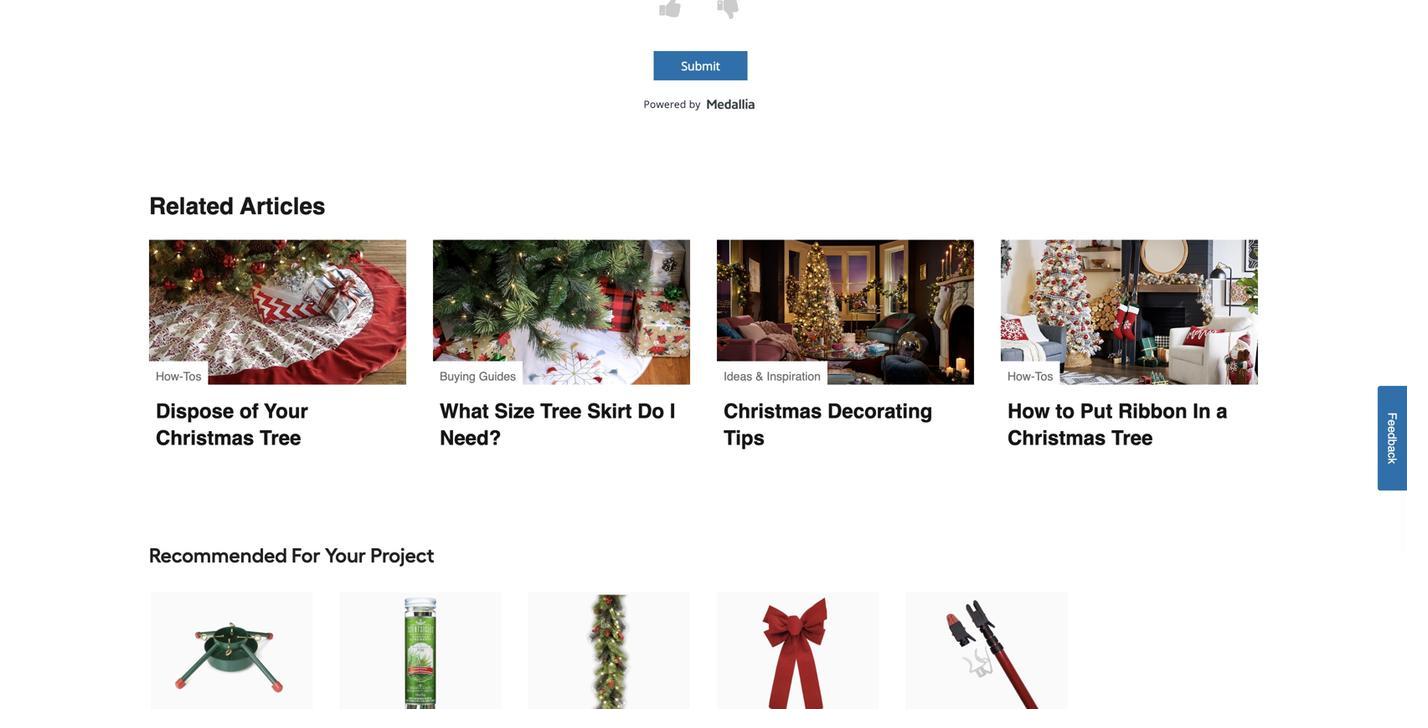 Task type: locate. For each thing, give the bounding box(es) containing it.
0 horizontal spatial a
[[1217, 400, 1228, 423]]

a inside the how to put ribbon in a christmas tree
[[1217, 400, 1228, 423]]

1 vertical spatial your
[[325, 544, 366, 568]]

e up b on the right of the page
[[1387, 427, 1400, 433]]

a for b
[[1387, 446, 1400, 453]]

a up "k"
[[1387, 446, 1400, 453]]

a right in
[[1217, 400, 1228, 423]]

1 horizontal spatial a
[[1387, 446, 1400, 453]]

1 horizontal spatial tree
[[541, 400, 582, 423]]

1 horizontal spatial how-tos
[[1008, 370, 1054, 384]]

f e e d b a c k
[[1387, 413, 1400, 465]]

a inside button
[[1387, 446, 1400, 453]]

1 how-tos from the left
[[156, 370, 202, 384]]

how- for dispose of your christmas tree
[[156, 370, 183, 384]]

a city apartment decorated with a christmas tree, lighted garland and candles. image
[[717, 240, 975, 385]]

2 tos from the left
[[1036, 370, 1054, 384]]

ideas & inspiration
[[724, 370, 821, 384]]

how-tos up how
[[1008, 370, 1054, 384]]

how-tos for how
[[1008, 370, 1054, 384]]

tos up 'dispose'
[[183, 370, 202, 384]]

1 how- from the left
[[156, 370, 183, 384]]

&
[[756, 370, 764, 384]]

colorful presents under a tree on a white tree skirt with snowflake designs. image
[[433, 240, 691, 385]]

2 how-tos from the left
[[1008, 370, 1054, 384]]

your for of
[[264, 400, 308, 423]]

your inside dispose of your christmas tree
[[264, 400, 308, 423]]

2 horizontal spatial tree
[[1112, 427, 1154, 450]]

christmas inside the how to put ribbon in a christmas tree
[[1008, 427, 1107, 450]]

related articles
[[149, 193, 326, 220]]

christmas down 'dispose'
[[156, 427, 254, 450]]

0 horizontal spatial tos
[[183, 370, 202, 384]]

your right for
[[325, 544, 366, 568]]

recommended
[[149, 544, 287, 568]]

how-tos for dispose
[[156, 370, 202, 384]]

how-tos
[[156, 370, 202, 384], [1008, 370, 1054, 384]]

2 horizontal spatial christmas
[[1008, 427, 1107, 450]]

national tree company outdoor pre-lit electrical outlet 9-ft spruce artificial garland with white incandescent lights image
[[545, 595, 674, 710]]

your
[[264, 400, 308, 423], [325, 544, 366, 568]]

how- up 'dispose'
[[156, 370, 183, 384]]

of
[[240, 400, 259, 423]]

your inside heading
[[325, 544, 366, 568]]

do
[[638, 400, 665, 423]]

e up d
[[1387, 420, 1400, 427]]

tos up how
[[1036, 370, 1054, 384]]

0 horizontal spatial your
[[264, 400, 308, 423]]

d
[[1387, 433, 1400, 440]]

a
[[1217, 400, 1228, 423], [1387, 446, 1400, 453]]

0 horizontal spatial christmas
[[156, 427, 254, 450]]

i
[[670, 400, 676, 423]]

tree inside the how to put ribbon in a christmas tree
[[1112, 427, 1154, 450]]

tree
[[541, 400, 582, 423], [260, 427, 301, 450], [1112, 427, 1154, 450]]

0 horizontal spatial tree
[[260, 427, 301, 450]]

christmas
[[724, 400, 822, 423], [156, 427, 254, 450], [1008, 427, 1107, 450]]

what size tree skirt do i need?
[[440, 400, 681, 450]]

0 horizontal spatial how-
[[156, 370, 183, 384]]

1 horizontal spatial tos
[[1036, 370, 1054, 384]]

f e e d b a c k button
[[1379, 386, 1408, 491]]

for
[[292, 544, 321, 568]]

k
[[1387, 459, 1400, 465]]

e
[[1387, 420, 1400, 427], [1387, 427, 1400, 433]]

tree inside what size tree skirt do i need?
[[541, 400, 582, 423]]

1 horizontal spatial your
[[325, 544, 366, 568]]

christmas down ideas & inspiration at the right bottom of page
[[724, 400, 822, 423]]

scentsicles green scented christmas ornament set - 6 assorted shape indoor ornaments - fragrance sticks included - lasts up to 30 days image
[[356, 595, 486, 710]]

f
[[1387, 413, 1400, 420]]

how-
[[156, 370, 183, 384], [1008, 370, 1036, 384]]

guides
[[479, 370, 516, 384]]

how- for how to put ribbon in a christmas tree
[[1008, 370, 1036, 384]]

your right of
[[264, 400, 308, 423]]

no ladder pro-max light/clip hanging tool light/clip hanging tool image
[[922, 595, 1052, 710]]

tips
[[724, 427, 765, 450]]

related
[[149, 193, 234, 220]]

how-tos up 'dispose'
[[156, 370, 202, 384]]

christmas inside dispose of your christmas tree
[[156, 427, 254, 450]]

1 horizontal spatial how-
[[1008, 370, 1036, 384]]

tos
[[183, 370, 202, 384], [1036, 370, 1054, 384]]

how- up how
[[1008, 370, 1036, 384]]

decorating
[[828, 400, 933, 423]]

1 tos from the left
[[183, 370, 202, 384]]

1 vertical spatial a
[[1387, 446, 1400, 453]]

0 horizontal spatial how-tos
[[156, 370, 202, 384]]

buying
[[440, 370, 476, 384]]

christmas down 'to'
[[1008, 427, 1107, 450]]

0 vertical spatial a
[[1217, 400, 1228, 423]]

ideas
[[724, 370, 753, 384]]

1 horizontal spatial christmas
[[724, 400, 822, 423]]

2 how- from the left
[[1008, 370, 1036, 384]]

0 vertical spatial your
[[264, 400, 308, 423]]



Task type: vqa. For each thing, say whether or not it's contained in the screenshot.
Ribbon
yes



Task type: describe. For each thing, give the bounding box(es) containing it.
in
[[1194, 400, 1212, 423]]

dispose
[[156, 400, 234, 423]]

a rustic living room with a white christmas tree wrapped with a black and white checked ribbon. image
[[1002, 240, 1259, 385]]

how to put ribbon in a christmas tree
[[1008, 400, 1234, 450]]

recommended for your project heading
[[149, 539, 1259, 573]]

1 e from the top
[[1387, 420, 1400, 427]]

what
[[440, 400, 489, 423]]

need?
[[440, 427, 501, 450]]

dispose of your christmas tree
[[156, 400, 314, 450]]

a for in
[[1217, 400, 1228, 423]]

c
[[1387, 453, 1400, 459]]

tree inside dispose of your christmas tree
[[260, 427, 301, 450]]

christmas tree and tree skirt. image
[[149, 240, 406, 385]]

your for for
[[325, 544, 366, 568]]

put
[[1081, 400, 1113, 423]]

skirt
[[588, 400, 632, 423]]

2 e from the top
[[1387, 427, 1400, 433]]

christmas decorating tips
[[724, 400, 939, 450]]

articles
[[240, 193, 326, 220]]

ribbon
[[1119, 400, 1188, 423]]

tos for how
[[1036, 370, 1054, 384]]

recommended for your project
[[149, 544, 435, 568]]

holiday living 8.5-in w red bow image
[[734, 595, 863, 710]]

b
[[1387, 440, 1400, 446]]

size
[[495, 400, 535, 423]]

inspiration
[[767, 370, 821, 384]]

tos for dispose
[[183, 370, 202, 384]]

to
[[1056, 400, 1075, 423]]

christmas inside christmas decorating tips
[[724, 400, 822, 423]]

undefined 29.75-in metal 12-ft tree stand image
[[167, 595, 297, 710]]

buying guides
[[440, 370, 516, 384]]

how
[[1008, 400, 1051, 423]]

project
[[371, 544, 435, 568]]



